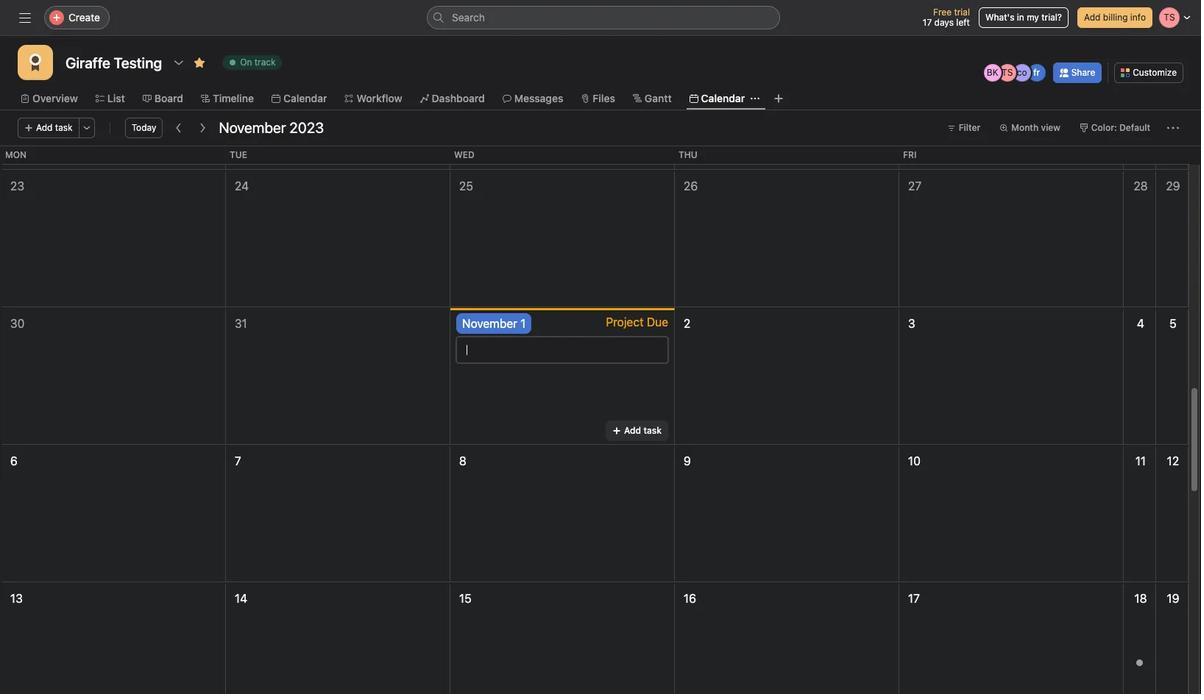Task type: locate. For each thing, give the bounding box(es) containing it.
mon
[[5, 149, 26, 160]]

gantt
[[645, 92, 672, 105]]

task
[[55, 122, 73, 133], [644, 425, 662, 437]]

1 horizontal spatial calendar link
[[690, 91, 745, 107]]

november left the 1
[[462, 317, 518, 331]]

billing
[[1103, 12, 1128, 23]]

0 horizontal spatial add
[[36, 122, 53, 133]]

7
[[235, 455, 241, 468]]

1 vertical spatial add task button
[[606, 421, 668, 442]]

add task for add task button to the left
[[36, 122, 73, 133]]

add billing info
[[1084, 12, 1146, 23]]

list link
[[96, 91, 125, 107]]

messages
[[514, 92, 563, 105]]

november up "tue" at the left top
[[219, 119, 286, 136]]

9
[[684, 455, 691, 468]]

on track button
[[216, 52, 288, 73]]

workflow link
[[345, 91, 402, 107]]

trial?
[[1042, 12, 1062, 23]]

search list box
[[427, 6, 780, 29]]

expand sidebar image
[[19, 12, 31, 24]]

0 vertical spatial add task button
[[18, 118, 79, 138]]

0 vertical spatial 17
[[923, 17, 932, 28]]

today
[[132, 122, 156, 133]]

1 calendar from the left
[[283, 92, 327, 105]]

timeline
[[213, 92, 254, 105]]

project
[[606, 316, 644, 329]]

on
[[240, 57, 252, 68]]

1 calendar link from the left
[[272, 91, 327, 107]]

free
[[933, 7, 952, 18]]

dashboard
[[432, 92, 485, 105]]

add for rightmost add task button
[[624, 425, 641, 437]]

3
[[908, 317, 916, 331]]

0 horizontal spatial 17
[[908, 593, 920, 606]]

2
[[684, 317, 691, 331]]

remove from starred image
[[194, 57, 205, 68]]

0 horizontal spatial add task button
[[18, 118, 79, 138]]

view
[[1041, 122, 1061, 133]]

november
[[219, 119, 286, 136], [462, 317, 518, 331]]

1 horizontal spatial add
[[624, 425, 641, 437]]

previous month image
[[173, 122, 185, 134]]

0 vertical spatial add task
[[36, 122, 73, 133]]

add task button
[[18, 118, 79, 138], [606, 421, 668, 442]]

more actions image
[[1168, 122, 1179, 134]]

calendar link
[[272, 91, 327, 107], [690, 91, 745, 107]]

wed
[[454, 149, 475, 160]]

calendar
[[283, 92, 327, 105], [701, 92, 745, 105]]

trial
[[954, 7, 970, 18]]

today button
[[125, 118, 163, 138]]

16
[[684, 593, 696, 606]]

files link
[[581, 91, 615, 107]]

bk
[[987, 67, 999, 78]]

color: default
[[1092, 122, 1151, 133]]

19
[[1167, 593, 1180, 606]]

2023
[[289, 119, 324, 136]]

0 horizontal spatial task
[[55, 122, 73, 133]]

0 vertical spatial add
[[1084, 12, 1101, 23]]

2 calendar from the left
[[701, 92, 745, 105]]

0 vertical spatial task
[[55, 122, 73, 133]]

None text field
[[62, 49, 166, 76], [467, 344, 658, 357], [62, 49, 166, 76], [467, 344, 658, 357]]

17
[[923, 17, 932, 28], [908, 593, 920, 606]]

0 vertical spatial november
[[219, 119, 286, 136]]

files
[[593, 92, 615, 105]]

ribbon image
[[27, 54, 44, 71]]

month view button
[[993, 118, 1067, 138]]

2 vertical spatial add
[[624, 425, 641, 437]]

next month image
[[197, 122, 209, 134]]

0 horizontal spatial add task
[[36, 122, 73, 133]]

1 horizontal spatial calendar
[[701, 92, 745, 105]]

6
[[10, 455, 18, 468]]

customize button
[[1115, 63, 1184, 83]]

search
[[452, 11, 485, 24]]

add
[[1084, 12, 1101, 23], [36, 122, 53, 133], [624, 425, 641, 437]]

0 horizontal spatial calendar
[[283, 92, 327, 105]]

task for rightmost add task button
[[644, 425, 662, 437]]

1 horizontal spatial task
[[644, 425, 662, 437]]

my
[[1027, 12, 1039, 23]]

1 vertical spatial add task
[[624, 425, 662, 437]]

filter
[[959, 122, 981, 133]]

calendar link up 2023
[[272, 91, 327, 107]]

1 horizontal spatial add task
[[624, 425, 662, 437]]

search button
[[427, 6, 780, 29]]

what's
[[986, 12, 1015, 23]]

1 horizontal spatial 17
[[923, 17, 932, 28]]

26
[[684, 180, 698, 193]]

25
[[459, 180, 473, 193]]

1 vertical spatial add
[[36, 122, 53, 133]]

1 vertical spatial task
[[644, 425, 662, 437]]

add task
[[36, 122, 73, 133], [624, 425, 662, 437]]

left
[[956, 17, 970, 28]]

0 horizontal spatial calendar link
[[272, 91, 327, 107]]

0 horizontal spatial november
[[219, 119, 286, 136]]

2 horizontal spatial add
[[1084, 12, 1101, 23]]

1 vertical spatial november
[[462, 317, 518, 331]]

board link
[[143, 91, 183, 107]]

calendar for second calendar link from the left
[[701, 92, 745, 105]]

info
[[1131, 12, 1146, 23]]

month
[[1012, 122, 1039, 133]]

calendar link left the tab actions image
[[690, 91, 745, 107]]

1 horizontal spatial november
[[462, 317, 518, 331]]

calendar left the tab actions image
[[701, 92, 745, 105]]

default
[[1120, 122, 1151, 133]]

co
[[1017, 67, 1027, 78]]

1
[[521, 317, 526, 331]]

18
[[1135, 593, 1147, 606]]

fr
[[1034, 67, 1040, 78]]

calendar up 2023
[[283, 92, 327, 105]]

24
[[235, 180, 249, 193]]



Task type: describe. For each thing, give the bounding box(es) containing it.
more actions image
[[82, 124, 91, 133]]

overview
[[32, 92, 78, 105]]

23
[[10, 180, 24, 193]]

free trial 17 days left
[[923, 7, 970, 28]]

board
[[154, 92, 183, 105]]

share
[[1072, 67, 1096, 78]]

november 2023
[[219, 119, 324, 136]]

gantt link
[[633, 91, 672, 107]]

31
[[235, 317, 247, 331]]

fri
[[903, 149, 917, 160]]

5
[[1170, 317, 1177, 331]]

30
[[10, 317, 25, 331]]

month view
[[1012, 122, 1061, 133]]

track
[[255, 57, 276, 68]]

november for november 1
[[462, 317, 518, 331]]

overview link
[[21, 91, 78, 107]]

27
[[908, 180, 922, 193]]

list
[[107, 92, 125, 105]]

customize
[[1133, 67, 1177, 78]]

add for add task button to the left
[[36, 122, 53, 133]]

10
[[908, 455, 921, 468]]

filter button
[[941, 118, 987, 138]]

create button
[[44, 6, 110, 29]]

28
[[1134, 180, 1148, 193]]

11
[[1136, 455, 1146, 468]]

share button
[[1053, 63, 1102, 83]]

2 calendar link from the left
[[690, 91, 745, 107]]

timeline link
[[201, 91, 254, 107]]

add tab image
[[773, 93, 785, 105]]

1 horizontal spatial add task button
[[606, 421, 668, 442]]

17 inside free trial 17 days left
[[923, 17, 932, 28]]

15
[[459, 593, 472, 606]]

due
[[647, 316, 668, 329]]

12
[[1167, 455, 1179, 468]]

color: default button
[[1073, 118, 1157, 138]]

dashboard link
[[420, 91, 485, 107]]

on track
[[240, 57, 276, 68]]

messages link
[[503, 91, 563, 107]]

november 1
[[462, 317, 526, 331]]

add billing info button
[[1078, 7, 1153, 28]]

add task for rightmost add task button
[[624, 425, 662, 437]]

color:
[[1092, 122, 1117, 133]]

show options image
[[173, 57, 185, 68]]

14
[[235, 593, 247, 606]]

4
[[1137, 317, 1145, 331]]

create
[[68, 11, 100, 24]]

29
[[1166, 180, 1180, 193]]

8
[[459, 455, 467, 468]]

november for november 2023
[[219, 119, 286, 136]]

13
[[10, 593, 23, 606]]

calendar for 1st calendar link from the left
[[283, 92, 327, 105]]

project due
[[606, 316, 668, 329]]

1 vertical spatial 17
[[908, 593, 920, 606]]

in
[[1017, 12, 1025, 23]]

tab actions image
[[751, 94, 760, 103]]

what's in my trial?
[[986, 12, 1062, 23]]

thu
[[679, 149, 698, 160]]

what's in my trial? button
[[979, 7, 1069, 28]]

task for add task button to the left
[[55, 122, 73, 133]]

ts
[[1002, 67, 1013, 78]]

workflow
[[357, 92, 402, 105]]

days
[[935, 17, 954, 28]]

tue
[[230, 149, 247, 160]]



Task type: vqa. For each thing, say whether or not it's contained in the screenshot.
Add task…
no



